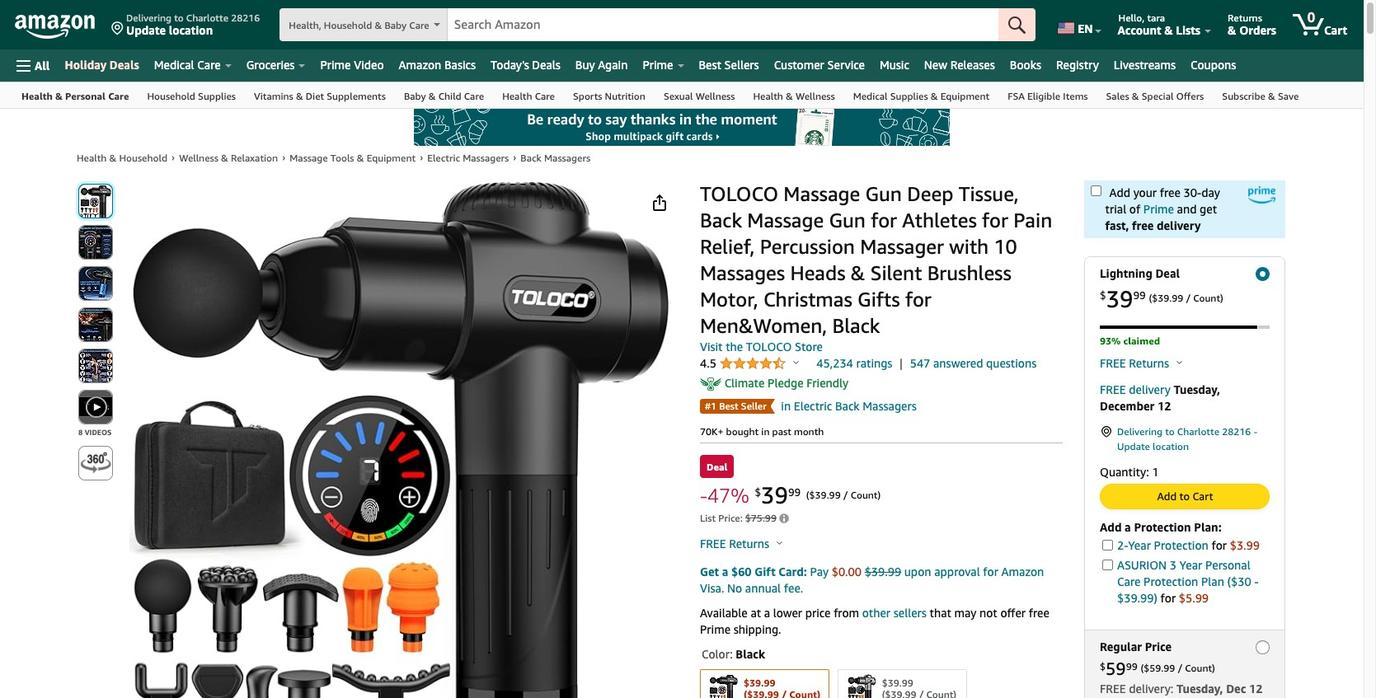 Task type: describe. For each thing, give the bounding box(es) containing it.
0 vertical spatial free returns
[[1100, 356, 1173, 370]]

2-year protection link
[[1118, 539, 1209, 553]]

prime down your
[[1144, 202, 1174, 216]]

medical supplies & equipment
[[853, 90, 990, 102]]

to inside quantity: 1 add to cart
[[1180, 490, 1190, 503]]

equipment inside medical supplies & equipment link
[[941, 90, 990, 102]]

back massagers link
[[521, 152, 591, 164]]

sexual
[[664, 90, 693, 102]]

$ 39 99 ( $39.99 / count)
[[1100, 285, 1224, 313]]

0 horizontal spatial massagers
[[463, 152, 509, 164]]

add for a
[[1100, 520, 1122, 534]]

care inside search field
[[409, 19, 429, 31]]

1 vertical spatial free returns
[[700, 537, 773, 551]]

customer
[[774, 58, 825, 72]]

location inside delivering to charlotte 28216 - update location
[[1153, 440, 1189, 453]]

($30
[[1228, 575, 1252, 589]]

amazon basics
[[399, 58, 476, 72]]

care down today's deals link
[[535, 90, 555, 102]]

0 vertical spatial prime link
[[635, 54, 692, 77]]

medical care link
[[147, 54, 239, 77]]

update inside delivering to charlotte 28216 update location
[[126, 23, 166, 37]]

& inside "health, household & baby care" search field
[[375, 19, 382, 31]]

12 inside regular price $ 59 99 ( $59.99 / count) free delivery: tuesday, dec 12
[[1250, 682, 1263, 696]]

medical supplies & equipment link
[[844, 82, 999, 108]]

holiday deals link
[[57, 54, 147, 77]]

1 vertical spatial baby
[[404, 90, 426, 102]]

massages
[[700, 261, 785, 285]]

asurion
[[1118, 558, 1167, 572]]

free up december
[[1100, 383, 1126, 397]]

2 vertical spatial massage
[[748, 209, 824, 232]]

sales & special offers link
[[1097, 82, 1214, 108]]

& inside health & personal care link
[[55, 90, 63, 102]]

basics
[[445, 58, 476, 72]]

health for health & personal care
[[21, 90, 53, 102]]

brushless
[[928, 261, 1012, 285]]

visit
[[700, 340, 723, 354]]

and get fast, free delivery
[[1106, 202, 1217, 233]]

1 horizontal spatial a
[[764, 606, 771, 620]]

1 vertical spatial massage
[[784, 182, 860, 205]]

store
[[795, 340, 823, 354]]

add a protection plan: heading
[[1100, 520, 1222, 534]]

1 vertical spatial in
[[762, 426, 770, 438]]

add for your
[[1110, 186, 1131, 200]]

eligible
[[1028, 90, 1061, 102]]

3 › from the left
[[420, 151, 423, 163]]

70k+
[[700, 426, 724, 438]]

trial
[[1106, 202, 1127, 216]]

best inside navigation navigation
[[699, 58, 722, 72]]

70k+ bought in past month
[[700, 426, 824, 438]]

popover image inside free returns button
[[777, 541, 783, 545]]

wellness inside health & household › wellness & relaxation › massage tools & equipment › electric massagers › back massagers
[[179, 152, 218, 164]]

prime up sexual
[[643, 58, 673, 72]]

delivery inside and get fast, free delivery
[[1157, 219, 1201, 233]]

baby & child care
[[404, 90, 484, 102]]

4.5
[[700, 356, 720, 370]]

add inside quantity: 1 add to cart
[[1158, 490, 1177, 503]]

0 vertical spatial 39
[[1107, 285, 1134, 313]]

0 vertical spatial deal
[[1156, 266, 1180, 280]]

household inside search field
[[324, 19, 372, 31]]

new releases
[[925, 58, 995, 72]]

radio active image
[[1256, 267, 1270, 281]]

$39.99 right black image
[[744, 677, 776, 689]]

medical for medical care
[[154, 58, 194, 72]]

free down list
[[700, 537, 726, 551]]

climate pledge friendly
[[725, 376, 849, 390]]

tuesday, inside tuesday, december 12
[[1174, 383, 1221, 397]]

at
[[751, 606, 761, 620]]

groceries link
[[239, 54, 313, 77]]

care inside asurion 3 year personal care protection plan ($30 - $39.99)
[[1118, 575, 1141, 589]]

$0.00
[[832, 565, 862, 579]]

1 horizontal spatial wellness
[[696, 90, 735, 102]]

1 › from the left
[[172, 151, 175, 163]]

99 for 59
[[1126, 661, 1138, 673]]

& left relaxation at the top
[[221, 152, 228, 164]]

supplies for household
[[198, 90, 236, 102]]

health for health & wellness
[[753, 90, 783, 102]]

holiday
[[65, 58, 107, 72]]

supplements
[[327, 90, 386, 102]]

99 inside $ 39 99 ( $39.99 / count)
[[1134, 289, 1146, 302]]

$ for 59
[[1100, 661, 1106, 673]]

deals for holiday deals
[[110, 58, 139, 72]]

ratings
[[857, 356, 893, 370]]

gifts
[[858, 288, 900, 311]]

past
[[772, 426, 792, 438]]

0 horizontal spatial deal
[[707, 461, 728, 474]]

popover image
[[1177, 360, 1183, 365]]

amazon inside the upon approval for amazon visa. no annual fee.
[[1002, 565, 1045, 579]]

not
[[980, 606, 998, 620]]

delivering for location
[[126, 12, 172, 24]]

$60
[[732, 565, 752, 579]]

547
[[910, 356, 931, 370]]

pledge
[[768, 376, 804, 390]]

deep
[[908, 182, 954, 205]]

99 for 39
[[788, 486, 801, 499]]

care inside "link"
[[197, 58, 221, 72]]

vitamins & diet supplements link
[[245, 82, 395, 108]]

music
[[880, 58, 910, 72]]

0 horizontal spatial returns
[[729, 537, 770, 551]]

0 vertical spatial free returns button
[[1100, 355, 1183, 372]]

/ for 39
[[844, 489, 848, 501]]

care down holiday deals link
[[108, 90, 129, 102]]

special
[[1142, 90, 1174, 102]]

1 vertical spatial returns
[[1129, 356, 1170, 370]]

& inside vitamins & diet supplements link
[[296, 90, 303, 102]]

gift
[[755, 565, 776, 579]]

health & household link
[[77, 152, 167, 164]]

best sellers link
[[692, 54, 767, 77]]

- inside asurion 3 year personal care protection plan ($30 - $39.99)
[[1255, 575, 1259, 589]]

-47% $ 39 99 ( $39.99 / count)
[[700, 482, 881, 509]]

4 › from the left
[[513, 151, 517, 163]]

8
[[78, 428, 83, 437]]

& inside medical supplies & equipment link
[[931, 90, 938, 102]]

carbon image
[[847, 675, 877, 699]]

for left the $5.99
[[1161, 591, 1176, 605]]

59
[[1106, 659, 1126, 680]]

returns inside returns & orders
[[1228, 12, 1263, 24]]

visit the toloco store link
[[700, 340, 823, 354]]

popover image inside 4.5 "button"
[[793, 360, 799, 365]]

supplies for medical
[[891, 90, 928, 102]]

1 horizontal spatial massagers
[[544, 152, 591, 164]]

baby & child care link
[[395, 82, 493, 108]]

regular
[[1100, 640, 1142, 654]]

quantity:
[[1100, 465, 1149, 479]]

get a $60 gift card: pay $0.00 $39.99
[[700, 565, 902, 579]]

medical for medical supplies & equipment
[[853, 90, 888, 102]]

toloco massage gun deep tissue, back massage gun for athletes for pain relief, percussion massager with 10 massages heads &amp; silent brushless motor, christmas gifts for men&amp;women, black image
[[130, 181, 669, 699]]

other
[[863, 606, 891, 620]]

for down silent
[[906, 288, 932, 311]]

from
[[834, 606, 860, 620]]

2 horizontal spatial back
[[835, 400, 860, 414]]

fsa eligible items link
[[999, 82, 1097, 108]]

heads
[[791, 261, 846, 285]]

save
[[1278, 90, 1299, 102]]

45,234
[[817, 356, 854, 370]]

vitamins
[[254, 90, 293, 102]]

2 $39.99 button from the left
[[839, 671, 967, 699]]

approval
[[935, 565, 980, 579]]

baby inside search field
[[385, 19, 407, 31]]

books link
[[1003, 54, 1049, 77]]

vitamins & diet supplements
[[254, 90, 386, 102]]

1 vertical spatial toloco
[[746, 340, 792, 354]]

0 horizontal spatial free returns button
[[700, 536, 783, 553]]

with
[[950, 235, 989, 258]]

deals for today's deals
[[532, 58, 561, 72]]

amazon basics link
[[391, 54, 483, 77]]

livestreams
[[1114, 58, 1176, 72]]

health care link
[[493, 82, 564, 108]]

health & wellness link
[[744, 82, 844, 108]]

- inside -47% $ 39 99 ( $39.99 / count)
[[700, 484, 708, 507]]

1 vertical spatial gun
[[829, 209, 866, 232]]

lightning deal
[[1100, 266, 1180, 280]]

massage tools & equipment link
[[290, 152, 416, 164]]

#1
[[705, 400, 717, 413]]

seller
[[741, 400, 767, 413]]

& right tools
[[357, 152, 364, 164]]

for down the tissue,
[[982, 209, 1009, 232]]

0 vertical spatial toloco
[[700, 182, 779, 205]]

health inside health & household › wellness & relaxation › massage tools & equipment › electric massagers › back massagers
[[77, 152, 107, 164]]

no
[[728, 582, 742, 596]]

a for get
[[722, 565, 729, 579]]

asurion 3 year personal care protection plan ($30 - $39.99) link
[[1118, 558, 1259, 605]]

1 vertical spatial best
[[719, 400, 739, 413]]

health & household › wellness & relaxation › massage tools & equipment › electric massagers › back massagers
[[77, 151, 591, 164]]

amazon prime logo image
[[1249, 187, 1276, 204]]

to for update
[[1166, 426, 1175, 438]]

1 vertical spatial delivery
[[1129, 383, 1171, 397]]

health for health care
[[502, 90, 532, 102]]

add to cart button
[[1101, 485, 1269, 509]]

subscribe
[[1223, 90, 1266, 102]]

health,
[[289, 19, 321, 31]]

say thanks with multipack gift cards image
[[414, 109, 950, 146]]

for up massager
[[871, 209, 897, 232]]

30-
[[1184, 186, 1202, 200]]

annual
[[745, 582, 781, 596]]

answered
[[934, 356, 984, 370]]



Task type: vqa. For each thing, say whether or not it's contained in the screenshot.
Diet
yes



Task type: locate. For each thing, give the bounding box(es) containing it.
black image
[[709, 675, 739, 699]]

back inside health & household › wellness & relaxation › massage tools & equipment › electric massagers › back massagers
[[521, 152, 542, 164]]

1 horizontal spatial location
[[1153, 440, 1189, 453]]

28216
[[231, 12, 260, 24], [1223, 426, 1252, 438]]

1 horizontal spatial prime link
[[1144, 202, 1174, 216]]

amazon
[[399, 58, 441, 72], [1002, 565, 1045, 579]]

supplies
[[198, 90, 236, 102], [891, 90, 928, 102]]

in down pledge
[[781, 400, 791, 414]]

& right sales
[[1132, 90, 1140, 102]]

equipment down new releases link
[[941, 90, 990, 102]]

that
[[930, 606, 952, 620]]

1 horizontal spatial $39.99 button
[[839, 671, 967, 699]]

today's deals link
[[483, 54, 568, 77]]

$39.99 down lightning deal
[[1152, 292, 1184, 304]]

baby left "child" on the left top of the page
[[404, 90, 426, 102]]

0 vertical spatial /
[[1186, 292, 1191, 304]]

$ up $75.99
[[755, 486, 761, 499]]

best right #1
[[719, 400, 739, 413]]

& left diet
[[296, 90, 303, 102]]

39 down lightning
[[1107, 285, 1134, 313]]

to up add a protection plan:
[[1180, 490, 1190, 503]]

& inside baby & child care link
[[429, 90, 436, 102]]

health down sellers
[[753, 90, 783, 102]]

black
[[833, 314, 880, 337], [736, 648, 766, 662]]

amazon image
[[15, 15, 95, 40]]

returns down the list price: $75.99
[[729, 537, 770, 551]]

sports
[[573, 90, 603, 102]]

list price: $75.99
[[700, 512, 777, 525]]

relief,
[[700, 235, 755, 258]]

2 vertical spatial add
[[1100, 520, 1122, 534]]

2 horizontal spatial a
[[1125, 520, 1131, 534]]

0 horizontal spatial free
[[1029, 606, 1050, 620]]

health down all button
[[21, 90, 53, 102]]

$39.99 right carbon icon
[[882, 677, 914, 689]]

#1 best seller
[[705, 400, 767, 413]]

charlotte for location
[[186, 12, 229, 24]]

delivering for update
[[1118, 426, 1163, 438]]

2 › from the left
[[282, 151, 286, 163]]

black down 'shipping.'
[[736, 648, 766, 662]]

99
[[1134, 289, 1146, 302], [788, 486, 801, 499], [1126, 661, 1138, 673]]

0
[[1308, 9, 1316, 26]]

sellers
[[725, 58, 759, 72]]

subscribe & save
[[1223, 90, 1299, 102]]

prime inside that may not offer free prime shipping.
[[700, 623, 731, 637]]

cart inside navigation navigation
[[1325, 23, 1348, 37]]

equipment inside health & household › wellness & relaxation › massage tools & equipment › electric massagers › back massagers
[[367, 152, 416, 164]]

(
[[1149, 292, 1152, 304], [807, 489, 810, 501], [1141, 662, 1144, 675]]

0 vertical spatial electric
[[427, 152, 460, 164]]

0 horizontal spatial 28216
[[231, 12, 260, 24]]

2 supplies from the left
[[891, 90, 928, 102]]

charlotte up the medical care "link" at the left of the page
[[186, 12, 229, 24]]

popover image down the learn more about amazon pricing and savings icon
[[777, 541, 783, 545]]

navigation navigation
[[0, 0, 1377, 699]]

& inside subscribe & save link
[[1269, 90, 1276, 102]]

update up medical care
[[126, 23, 166, 37]]

care up household supplies link
[[197, 58, 221, 72]]

delivering inside delivering to charlotte 28216 update location
[[126, 12, 172, 24]]

protection
[[1134, 520, 1192, 534], [1154, 539, 1209, 553], [1144, 575, 1199, 589]]

charlotte down tuesday, december 12
[[1178, 426, 1220, 438]]

0 vertical spatial gun
[[866, 182, 902, 205]]

health down health & personal care
[[77, 152, 107, 164]]

$ inside regular price $ 59 99 ( $59.99 / count) free delivery: tuesday, dec 12
[[1100, 661, 1106, 673]]

0 vertical spatial year
[[1128, 539, 1151, 553]]

1 horizontal spatial deals
[[532, 58, 561, 72]]

$39.99 inside -47% $ 39 99 ( $39.99 / count)
[[810, 489, 841, 501]]

a right "at"
[[764, 606, 771, 620]]

wellness & relaxation link
[[179, 152, 278, 164]]

delivering to charlotte 28216 update location
[[126, 12, 260, 37]]

price:
[[719, 512, 743, 525]]

add up "trial"
[[1110, 186, 1131, 200]]

care right "child" on the left top of the page
[[464, 90, 484, 102]]

of
[[1130, 202, 1141, 216]]

1 $39.99 button from the left
[[701, 671, 829, 699]]

electric up month
[[794, 400, 832, 414]]

1 vertical spatial deal
[[707, 461, 728, 474]]

0 horizontal spatial update
[[126, 23, 166, 37]]

free down 93%
[[1100, 356, 1126, 370]]

1 vertical spatial household
[[147, 90, 195, 102]]

fsa
[[1008, 90, 1025, 102]]

1 vertical spatial back
[[700, 209, 742, 232]]

0 horizontal spatial $39.99 button
[[701, 671, 829, 699]]

1 deals from the left
[[110, 58, 139, 72]]

wellness down best sellers link
[[696, 90, 735, 102]]

2-year protection for $3.99
[[1118, 539, 1260, 553]]

toloco down "men&women,"
[[746, 340, 792, 354]]

( up delivery:
[[1141, 662, 1144, 675]]

massagers down sports
[[544, 152, 591, 164]]

0 vertical spatial equipment
[[941, 90, 990, 102]]

1 vertical spatial prime link
[[1144, 202, 1174, 216]]

0 horizontal spatial black
[[736, 648, 766, 662]]

› left 'back massagers' link
[[513, 151, 517, 163]]

( inside $ 39 99 ( $39.99 / count)
[[1149, 292, 1152, 304]]

option group containing $39.99
[[695, 667, 1063, 699]]

1 vertical spatial 28216
[[1223, 426, 1252, 438]]

for down the plan:
[[1212, 539, 1227, 553]]

1 vertical spatial black
[[736, 648, 766, 662]]

$39.99 down month
[[810, 489, 841, 501]]

2 horizontal spatial to
[[1180, 490, 1190, 503]]

$3.99
[[1230, 539, 1260, 553]]

black inside "toloco massage gun deep tissue, back massage gun for athletes for pain relief, percussion massager with 10 massages heads & silent brushless motor, christmas gifts for men&women, black visit the toloco store"
[[833, 314, 880, 337]]

0 vertical spatial tuesday,
[[1174, 383, 1221, 397]]

& inside "toloco massage gun deep tissue, back massage gun for athletes for pain relief, percussion massager with 10 massages heads & silent brushless motor, christmas gifts for men&women, black visit the toloco store"
[[851, 261, 866, 285]]

shipping.
[[734, 623, 782, 637]]

prime left video on the top left of the page
[[320, 58, 351, 72]]

99 down lightning deal
[[1134, 289, 1146, 302]]

add inside add your free 30-day trial of
[[1110, 186, 1131, 200]]

2 vertical spatial to
[[1180, 490, 1190, 503]]

a up "2-"
[[1125, 520, 1131, 534]]

for $5.99
[[1158, 591, 1209, 605]]

household down medical care
[[147, 90, 195, 102]]

count) for 39
[[851, 489, 881, 501]]

1 vertical spatial 39
[[761, 482, 788, 509]]

0 horizontal spatial 39
[[761, 482, 788, 509]]

1 horizontal spatial equipment
[[941, 90, 990, 102]]

december
[[1100, 399, 1155, 413]]

45,234 ratings
[[817, 356, 893, 370]]

$ down 'regular'
[[1100, 661, 1106, 673]]

back inside "toloco massage gun deep tissue, back massage gun for athletes for pain relief, percussion massager with 10 massages heads & silent brushless motor, christmas gifts for men&women, black visit the toloco store"
[[700, 209, 742, 232]]

99 inside -47% $ 39 99 ( $39.99 / count)
[[788, 486, 801, 499]]

count) for 59
[[1185, 662, 1216, 675]]

for inside the upon approval for amazon visa. no annual fee.
[[983, 565, 999, 579]]

medical down the music link
[[853, 90, 888, 102]]

1 horizontal spatial back
[[700, 209, 742, 232]]

free
[[1160, 186, 1181, 200], [1133, 219, 1154, 233], [1029, 606, 1050, 620]]

to inside delivering to charlotte 28216 update location
[[174, 12, 184, 24]]

12 right dec
[[1250, 682, 1263, 696]]

12 inside tuesday, december 12
[[1158, 399, 1172, 413]]

to for location
[[174, 12, 184, 24]]

questions
[[987, 356, 1037, 370]]

popover image
[[793, 360, 799, 365], [777, 541, 783, 545]]

amazon up offer
[[1002, 565, 1045, 579]]

best
[[699, 58, 722, 72], [719, 400, 739, 413]]

1 horizontal spatial 28216
[[1223, 426, 1252, 438]]

0 horizontal spatial charlotte
[[186, 12, 229, 24]]

cart up the plan:
[[1193, 490, 1214, 503]]

& inside returns & orders
[[1228, 23, 1237, 37]]

back down 'friendly'
[[835, 400, 860, 414]]

0 horizontal spatial location
[[169, 23, 213, 37]]

year up asurion
[[1128, 539, 1151, 553]]

electric inside health & household › wellness & relaxation › massage tools & equipment › electric massagers › back massagers
[[427, 152, 460, 164]]

( inside -47% $ 39 99 ( $39.99 / count)
[[807, 489, 810, 501]]

0 vertical spatial 99
[[1134, 289, 1146, 302]]

/ inside regular price $ 59 99 ( $59.99 / count) free delivery: tuesday, dec 12
[[1178, 662, 1183, 675]]

& left "orders"
[[1228, 23, 1237, 37]]

0 vertical spatial (
[[1149, 292, 1152, 304]]

- inside delivering to charlotte 28216 - update location
[[1254, 426, 1258, 438]]

massager
[[860, 235, 944, 258]]

option group
[[695, 667, 1063, 699]]

climate pledge friendly link
[[700, 376, 849, 392]]

a for add
[[1125, 520, 1131, 534]]

0 vertical spatial popover image
[[793, 360, 799, 365]]

0 vertical spatial free
[[1160, 186, 1181, 200]]

0 horizontal spatial popover image
[[777, 541, 783, 545]]

massagers down |
[[863, 400, 917, 414]]

back
[[521, 152, 542, 164], [700, 209, 742, 232], [835, 400, 860, 414]]

prime link up sexual
[[635, 54, 692, 77]]

28216 inside delivering to charlotte 28216 - update location
[[1223, 426, 1252, 438]]

( for 39
[[807, 489, 810, 501]]

8 videos
[[78, 428, 112, 437]]

2 vertical spatial returns
[[729, 537, 770, 551]]

toloco up relief,
[[700, 182, 779, 205]]

upon approval for amazon visa. no annual fee.
[[700, 565, 1045, 596]]

to down tuesday, december 12
[[1166, 426, 1175, 438]]

health
[[21, 90, 53, 102], [502, 90, 532, 102], [753, 90, 783, 102], [77, 152, 107, 164]]

christmas
[[764, 288, 853, 311]]

1 horizontal spatial in
[[781, 400, 791, 414]]

year right 3
[[1180, 558, 1203, 572]]

free returns button down the list price: $75.99
[[700, 536, 783, 553]]

tuesday, down popover image at the bottom
[[1174, 383, 1221, 397]]

location inside delivering to charlotte 28216 update location
[[169, 23, 213, 37]]

1 horizontal spatial /
[[1178, 662, 1183, 675]]

1 vertical spatial equipment
[[367, 152, 416, 164]]

personal inside asurion 3 year personal care protection plan ($30 - $39.99)
[[1206, 558, 1251, 572]]

1 vertical spatial charlotte
[[1178, 426, 1220, 438]]

medical inside "link"
[[154, 58, 194, 72]]

deals
[[110, 58, 139, 72], [532, 58, 561, 72]]

1 horizontal spatial amazon
[[1002, 565, 1045, 579]]

0 vertical spatial location
[[169, 23, 213, 37]]

0 vertical spatial a
[[1125, 520, 1131, 534]]

sports nutrition
[[573, 90, 646, 102]]

radio inactive image
[[1256, 641, 1270, 655]]

your
[[1134, 186, 1157, 200]]

returns down claimed
[[1129, 356, 1170, 370]]

learn more about amazon pricing and savings image
[[780, 514, 789, 525]]

charlotte
[[186, 12, 229, 24], [1178, 426, 1220, 438]]

0 horizontal spatial in
[[762, 426, 770, 438]]

0 vertical spatial personal
[[65, 90, 106, 102]]

28216 inside delivering to charlotte 28216 update location
[[231, 12, 260, 24]]

None checkbox
[[1103, 540, 1113, 551]]

prime link down your
[[1144, 202, 1174, 216]]

count) inside $ 39 99 ( $39.99 / count)
[[1194, 292, 1224, 304]]

back up relief,
[[700, 209, 742, 232]]

None checkbox
[[1091, 186, 1102, 196], [1103, 560, 1113, 571], [1091, 186, 1102, 196], [1103, 560, 1113, 571]]

charlotte inside delivering to charlotte 28216 update location
[[186, 12, 229, 24]]

relaxation
[[231, 152, 278, 164]]

1 horizontal spatial year
[[1180, 558, 1203, 572]]

free left 30-
[[1160, 186, 1181, 200]]

0 horizontal spatial to
[[174, 12, 184, 24]]

delivery down and
[[1157, 219, 1201, 233]]

charlotte inside delivering to charlotte 28216 - update location
[[1178, 426, 1220, 438]]

& left "lists"
[[1165, 23, 1173, 37]]

free inside add your free 30-day trial of
[[1160, 186, 1181, 200]]

gun up percussion
[[829, 209, 866, 232]]

amazon inside navigation navigation
[[399, 58, 441, 72]]

( down lightning deal
[[1149, 292, 1152, 304]]

1 horizontal spatial to
[[1166, 426, 1175, 438]]

free inside that may not offer free prime shipping.
[[1029, 606, 1050, 620]]

that may not offer free prime shipping.
[[700, 606, 1050, 637]]

back down "health care"
[[521, 152, 542, 164]]

0 horizontal spatial year
[[1128, 539, 1151, 553]]

& down health & personal care
[[109, 152, 117, 164]]

count) inside regular price $ 59 99 ( $59.99 / count) free delivery: tuesday, dec 12
[[1185, 662, 1216, 675]]

0 vertical spatial charlotte
[[186, 12, 229, 24]]

toloco massage gun deep tissue, back massage gun for athletes for pain relief, percussion massager with 10 massages heads & silent brushless motor, christmas gifts for men&women, black visit the toloco store
[[700, 182, 1053, 354]]

household down 'household supplies'
[[119, 152, 167, 164]]

99 inside regular price $ 59 99 ( $59.99 / count) free delivery: tuesday, dec 12
[[1126, 661, 1138, 673]]

1 horizontal spatial 39
[[1107, 285, 1134, 313]]

books
[[1010, 58, 1042, 72]]

1 vertical spatial tuesday,
[[1177, 682, 1224, 696]]

to inside delivering to charlotte 28216 - update location
[[1166, 426, 1175, 438]]

1 vertical spatial electric
[[794, 400, 832, 414]]

1 vertical spatial delivering
[[1118, 426, 1163, 438]]

None submit
[[999, 8, 1036, 41], [79, 185, 112, 218], [79, 226, 112, 259], [79, 267, 112, 300], [79, 308, 112, 341], [79, 350, 112, 383], [79, 391, 112, 424], [79, 447, 112, 480], [999, 8, 1036, 41], [79, 185, 112, 218], [79, 226, 112, 259], [79, 267, 112, 300], [79, 308, 112, 341], [79, 350, 112, 383], [79, 391, 112, 424], [79, 447, 112, 480]]

popover image down store
[[793, 360, 799, 365]]

Health, Household & Baby Care search field
[[280, 8, 1036, 43]]

delivering inside delivering to charlotte 28216 - update location
[[1118, 426, 1163, 438]]

0 vertical spatial medical
[[154, 58, 194, 72]]

( for 59
[[1141, 662, 1144, 675]]

28216 for -
[[1223, 426, 1252, 438]]

massage inside health & household › wellness & relaxation › massage tools & equipment › electric massagers › back massagers
[[290, 152, 328, 164]]

& inside health & wellness link
[[786, 90, 793, 102]]

plan:
[[1195, 520, 1222, 534]]

/ for 59
[[1178, 662, 1183, 675]]

protection down 3
[[1144, 575, 1199, 589]]

$59.99
[[1144, 662, 1176, 675]]

orders
[[1240, 23, 1277, 37]]

new releases link
[[917, 54, 1003, 77]]

1 horizontal spatial delivering
[[1118, 426, 1163, 438]]

protection for a
[[1134, 520, 1192, 534]]

0 horizontal spatial supplies
[[198, 90, 236, 102]]

free returns down the list price: $75.99
[[700, 537, 773, 551]]

health & personal care
[[21, 90, 129, 102]]

& down new
[[931, 90, 938, 102]]

cart
[[1325, 23, 1348, 37], [1193, 490, 1214, 503]]

1 vertical spatial $
[[755, 486, 761, 499]]

household inside health & household › wellness & relaxation › massage tools & equipment › electric massagers › back massagers
[[119, 152, 167, 164]]

0 vertical spatial baby
[[385, 19, 407, 31]]

livestreams link
[[1107, 54, 1184, 77]]

1 horizontal spatial electric
[[794, 400, 832, 414]]

$39.99)
[[1118, 591, 1158, 605]]

available
[[700, 606, 748, 620]]

count) inside -47% $ 39 99 ( $39.99 / count)
[[851, 489, 881, 501]]

cart inside quantity: 1 add to cart
[[1193, 490, 1214, 503]]

1 vertical spatial add
[[1158, 490, 1177, 503]]

returns up coupons
[[1228, 12, 1263, 24]]

best left sellers
[[699, 58, 722, 72]]

climate pledge friendly image
[[700, 377, 722, 392]]

/ inside $ 39 99 ( $39.99 / count)
[[1186, 292, 1191, 304]]

0 vertical spatial back
[[521, 152, 542, 164]]

free inside and get fast, free delivery
[[1133, 219, 1154, 233]]

1 horizontal spatial returns
[[1129, 356, 1170, 370]]

/ inside -47% $ 39 99 ( $39.99 / count)
[[844, 489, 848, 501]]

› right relaxation at the top
[[282, 151, 286, 163]]

2 horizontal spatial (
[[1149, 292, 1152, 304]]

1 horizontal spatial update
[[1118, 440, 1151, 453]]

1 vertical spatial location
[[1153, 440, 1189, 453]]

$39.99 button down the color: black
[[701, 671, 829, 699]]

12 down free delivery link
[[1158, 399, 1172, 413]]

& left save
[[1269, 90, 1276, 102]]

nutrition
[[605, 90, 646, 102]]

1 vertical spatial to
[[1166, 426, 1175, 438]]

$ inside $ 39 99 ( $39.99 / count)
[[1100, 289, 1107, 302]]

1 vertical spatial (
[[807, 489, 810, 501]]

1 vertical spatial cart
[[1193, 490, 1214, 503]]

location up medical care
[[169, 23, 213, 37]]

free inside regular price $ 59 99 ( $59.99 / count) free delivery: tuesday, dec 12
[[1100, 682, 1126, 696]]

1 vertical spatial medical
[[853, 90, 888, 102]]

plan
[[1202, 575, 1225, 589]]

the
[[726, 340, 743, 354]]

45,234 ratings link
[[817, 356, 893, 370]]

1 horizontal spatial deal
[[1156, 266, 1180, 280]]

add down 1
[[1158, 490, 1177, 503]]

electric massagers link
[[427, 152, 509, 164]]

massagers left 'back massagers' link
[[463, 152, 509, 164]]

delivery up december
[[1129, 383, 1171, 397]]

holiday deals
[[65, 58, 139, 72]]

1 horizontal spatial medical
[[853, 90, 888, 102]]

other sellers link
[[863, 606, 927, 620]]

1 vertical spatial personal
[[1206, 558, 1251, 572]]

medical up household supplies link
[[154, 58, 194, 72]]

1 supplies from the left
[[198, 90, 236, 102]]

| 547 answered questions
[[900, 356, 1037, 370]]

& up gifts
[[851, 261, 866, 285]]

tools
[[331, 152, 354, 164]]

2 vertical spatial a
[[764, 606, 771, 620]]

$ inside -47% $ 39 99 ( $39.99 / count)
[[755, 486, 761, 499]]

0 horizontal spatial medical
[[154, 58, 194, 72]]

registry link
[[1049, 54, 1107, 77]]

$39.99 left upon
[[865, 565, 902, 579]]

groceries
[[246, 58, 295, 72]]

0 horizontal spatial 12
[[1158, 399, 1172, 413]]

$39.99 inside $ 39 99 ( $39.99 / count)
[[1152, 292, 1184, 304]]

( inside regular price $ 59 99 ( $59.99 / count) free delivery: tuesday, dec 12
[[1141, 662, 1144, 675]]

2 vertical spatial 99
[[1126, 661, 1138, 673]]

0 vertical spatial delivery
[[1157, 219, 1201, 233]]

47%
[[708, 484, 750, 507]]

1 horizontal spatial popover image
[[793, 360, 799, 365]]

dec
[[1227, 682, 1247, 696]]

free returns down claimed
[[1100, 356, 1173, 370]]

bought
[[726, 426, 759, 438]]

charlotte for update
[[1178, 426, 1220, 438]]

update inside delivering to charlotte 28216 - update location
[[1118, 440, 1151, 453]]

personal inside navigation navigation
[[65, 90, 106, 102]]

visa.
[[700, 582, 725, 596]]

household up prime video
[[324, 19, 372, 31]]

releases
[[951, 58, 995, 72]]

electric down baby & child care
[[427, 152, 460, 164]]

protection inside asurion 3 year personal care protection plan ($30 - $39.99)
[[1144, 575, 1199, 589]]

a right get
[[722, 565, 729, 579]]

and
[[1177, 202, 1197, 216]]

1 vertical spatial update
[[1118, 440, 1151, 453]]

tuesday, inside regular price $ 59 99 ( $59.99 / count) free delivery: tuesday, dec 12
[[1177, 682, 1224, 696]]

99 up the learn more about amazon pricing and savings icon
[[788, 486, 801, 499]]

protection for year
[[1154, 539, 1209, 553]]

massage
[[290, 152, 328, 164], [784, 182, 860, 205], [748, 209, 824, 232]]

0 horizontal spatial (
[[807, 489, 810, 501]]

equipment right tools
[[367, 152, 416, 164]]

0 horizontal spatial wellness
[[179, 152, 218, 164]]

› left electric massagers link
[[420, 151, 423, 163]]

2 deals from the left
[[532, 58, 561, 72]]

39 up the learn more about amazon pricing and savings icon
[[761, 482, 788, 509]]

2 horizontal spatial /
[[1186, 292, 1191, 304]]

$ for 39
[[755, 486, 761, 499]]

medical
[[154, 58, 194, 72], [853, 90, 888, 102]]

2 horizontal spatial massagers
[[863, 400, 917, 414]]

( down month
[[807, 489, 810, 501]]

0 horizontal spatial equipment
[[367, 152, 416, 164]]

sales & special offers
[[1107, 90, 1204, 102]]

& down customer
[[786, 90, 793, 102]]

Search Amazon text field
[[448, 9, 999, 40]]

registry
[[1057, 58, 1099, 72]]

& inside sales & special offers link
[[1132, 90, 1140, 102]]

1 vertical spatial popover image
[[777, 541, 783, 545]]

wellness down customer service link
[[796, 90, 835, 102]]

2 horizontal spatial wellness
[[796, 90, 835, 102]]

lower
[[774, 606, 803, 620]]

1 horizontal spatial personal
[[1206, 558, 1251, 572]]

2 vertical spatial $
[[1100, 661, 1106, 673]]

personal down holiday
[[65, 90, 106, 102]]

0 vertical spatial count)
[[1194, 292, 1224, 304]]

en
[[1078, 21, 1093, 35]]

hello, tara
[[1119, 12, 1166, 24]]

prime down available
[[700, 623, 731, 637]]

year inside asurion 3 year personal care protection plan ($30 - $39.99)
[[1180, 558, 1203, 572]]

28216 for update
[[231, 12, 260, 24]]

2 vertical spatial count)
[[1185, 662, 1216, 675]]

sexual wellness
[[664, 90, 735, 102]]



